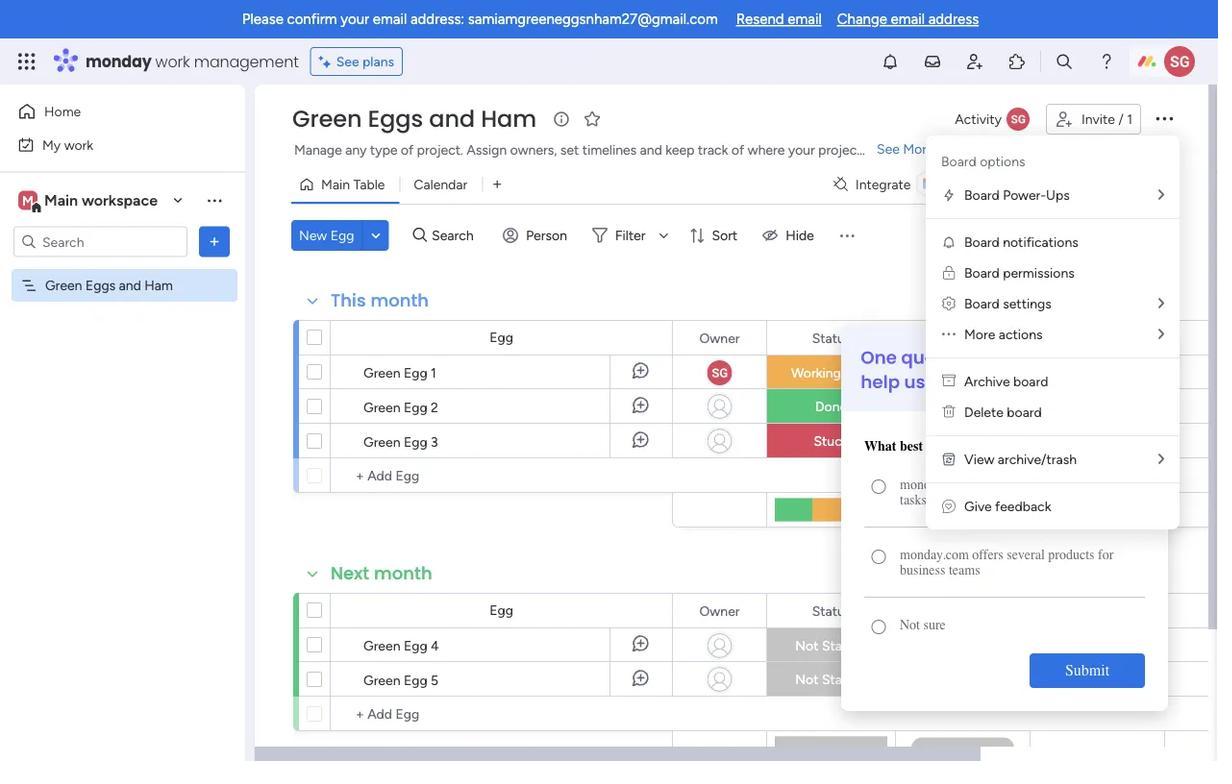 Task type: locate. For each thing, give the bounding box(es) containing it.
1 vertical spatial see
[[877, 141, 900, 157]]

board right the board notifications icon
[[964, 234, 1000, 250]]

view archive/trash image
[[941, 452, 957, 467]]

egg inside 'new egg' button
[[330, 227, 354, 244]]

archive
[[964, 373, 1010, 390]]

0 vertical spatial month
[[370, 288, 429, 313]]

0 horizontal spatial main
[[44, 191, 78, 210]]

0 horizontal spatial email
[[373, 11, 407, 28]]

0 vertical spatial your
[[341, 11, 369, 28]]

2 started from the top
[[822, 672, 867, 688]]

month right "this"
[[370, 288, 429, 313]]

see for see more
[[877, 141, 900, 157]]

0 vertical spatial and
[[429, 103, 475, 135]]

Due date field
[[931, 327, 995, 348], [931, 600, 995, 622]]

feedback
[[995, 498, 1051, 515]]

board power-ups image
[[941, 187, 957, 203]]

1 nov from the top
[[946, 365, 970, 381]]

board up delete board at the bottom of the page
[[1013, 373, 1048, 390]]

done
[[815, 398, 847, 415]]

v2 delete line image
[[942, 404, 956, 421]]

1 horizontal spatial email
[[788, 11, 822, 28]]

owners,
[[510, 142, 557, 158]]

green down search in workspace field
[[45, 277, 82, 294]]

main inside workspace selection element
[[44, 191, 78, 210]]

egg
[[330, 227, 354, 244], [489, 329, 513, 346], [404, 364, 427, 381], [404, 399, 427, 415], [404, 434, 427, 450], [489, 602, 513, 619], [404, 637, 427, 654], [404, 672, 427, 688]]

1 not from the top
[[795, 638, 819, 654]]

autopilot image
[[1032, 171, 1048, 196]]

your up see plans button
[[341, 11, 369, 28]]

2 status field from the top
[[807, 600, 856, 622]]

new egg
[[299, 227, 354, 244]]

1 horizontal spatial and
[[429, 103, 475, 135]]

board right board power-ups icon
[[964, 187, 1000, 203]]

2 horizontal spatial and
[[640, 142, 662, 158]]

Search in workspace field
[[40, 231, 161, 253]]

1 horizontal spatial your
[[788, 142, 815, 158]]

work right monday
[[155, 50, 190, 72]]

2
[[431, 399, 438, 415]]

this month
[[331, 288, 429, 313]]

board
[[1013, 373, 1048, 390], [1007, 404, 1042, 421]]

main left table
[[321, 176, 350, 193]]

list arrow image
[[1158, 188, 1164, 202], [1158, 297, 1164, 311], [1158, 327, 1164, 341], [1158, 452, 1164, 466]]

see plans button
[[310, 47, 403, 76]]

+ Add Egg text field
[[340, 464, 663, 487]]

1 due from the top
[[936, 330, 960, 346]]

show board description image
[[550, 110, 573, 129]]

integrate
[[856, 176, 911, 193]]

0 horizontal spatial work
[[64, 137, 93, 153]]

1 vertical spatial due date
[[936, 603, 990, 619]]

activity button
[[947, 104, 1038, 135]]

inbox image
[[923, 52, 942, 71]]

None field
[[1205, 327, 1218, 348], [1205, 600, 1218, 622], [1205, 327, 1218, 348], [1205, 600, 1218, 622]]

1 vertical spatial started
[[822, 672, 867, 688]]

of
[[401, 142, 414, 158], [731, 142, 744, 158]]

any
[[345, 142, 367, 158]]

board right v2 permission outline icon
[[964, 265, 1000, 281]]

dapulse admin menu image
[[942, 296, 956, 312]]

eggs down search in workspace field
[[85, 277, 116, 294]]

my work
[[42, 137, 93, 153]]

board options
[[941, 153, 1025, 170]]

workspace selection element
[[18, 189, 161, 214]]

options image
[[1153, 106, 1176, 130], [205, 232, 224, 251]]

1 vertical spatial nov
[[947, 399, 970, 414]]

month right the 'next'
[[374, 561, 432, 586]]

change
[[837, 11, 887, 28]]

0 vertical spatial options image
[[1153, 106, 1176, 130]]

1 inside button
[[1127, 111, 1132, 127]]

0 horizontal spatial of
[[401, 142, 414, 158]]

1 vertical spatial ham
[[144, 277, 173, 294]]

1 vertical spatial status field
[[807, 600, 856, 622]]

egg for green egg 1
[[404, 364, 427, 381]]

0 vertical spatial status
[[812, 330, 851, 346]]

my
[[42, 137, 61, 153]]

1 vertical spatial owner field
[[695, 600, 745, 622]]

0 vertical spatial due date field
[[931, 327, 995, 348]]

1 vertical spatial board
[[1007, 404, 1042, 421]]

see up integrate
[[877, 141, 900, 157]]

2 list arrow image from the top
[[1158, 297, 1164, 311]]

Owner field
[[695, 327, 745, 348], [695, 600, 745, 622]]

2 vertical spatial nov
[[946, 434, 969, 449]]

please confirm your email address: samiamgreeneggsnham27@gmail.com
[[242, 11, 718, 28]]

green down green egg 4
[[363, 672, 400, 688]]

email up the plans
[[373, 11, 407, 28]]

board up board power-ups icon
[[941, 153, 976, 170]]

resend email link
[[736, 11, 822, 28]]

2 email from the left
[[788, 11, 822, 28]]

add to favorites image
[[583, 109, 602, 128]]

workspace
[[82, 191, 158, 210]]

1 owner from the top
[[699, 330, 740, 346]]

home button
[[12, 96, 207, 127]]

0 vertical spatial due
[[936, 330, 960, 346]]

1 vertical spatial status
[[812, 603, 851, 619]]

status
[[812, 330, 851, 346], [812, 603, 851, 619]]

calendar button
[[399, 169, 482, 200]]

your
[[341, 11, 369, 28], [788, 142, 815, 158]]

2 nov from the top
[[947, 399, 970, 414]]

green up the 'green egg 5'
[[363, 637, 400, 654]]

egg for green egg 4
[[404, 637, 427, 654]]

email right resend at the top of the page
[[788, 11, 822, 28]]

main workspace
[[44, 191, 158, 210]]

0 horizontal spatial your
[[341, 11, 369, 28]]

apps image
[[1008, 52, 1027, 71]]

2 status from the top
[[812, 603, 851, 619]]

and up project.
[[429, 103, 475, 135]]

list arrow image for board settings
[[1158, 297, 1164, 311]]

0 vertical spatial 1
[[1127, 111, 1132, 127]]

work for my
[[64, 137, 93, 153]]

of right track
[[731, 142, 744, 158]]

board for board options
[[941, 153, 976, 170]]

collapse board header image
[[1159, 177, 1175, 192]]

1 horizontal spatial main
[[321, 176, 350, 193]]

1 status from the top
[[812, 330, 851, 346]]

invite members image
[[965, 52, 984, 71]]

2 horizontal spatial email
[[891, 11, 925, 28]]

1 right "/" at the right top of page
[[1127, 111, 1132, 127]]

2 due date field from the top
[[931, 600, 995, 622]]

not
[[795, 638, 819, 654], [795, 672, 819, 688]]

1 horizontal spatial 1
[[1127, 111, 1132, 127]]

work
[[155, 50, 190, 72], [64, 137, 93, 153]]

and down search in workspace field
[[119, 277, 141, 294]]

1
[[1127, 111, 1132, 127], [431, 364, 436, 381]]

notifications image
[[881, 52, 900, 71]]

/
[[1118, 111, 1124, 127]]

1 vertical spatial green eggs and ham
[[45, 277, 173, 294]]

18
[[972, 434, 985, 449]]

nov left 17 at the bottom of page
[[947, 399, 970, 414]]

more
[[903, 141, 934, 157], [964, 326, 995, 343]]

2 not started from the top
[[795, 672, 867, 688]]

samiamgreeneggsnham27@gmail.com
[[468, 11, 718, 28]]

due for first due date field from the top of the page
[[936, 330, 960, 346]]

0 vertical spatial eggs
[[368, 103, 423, 135]]

main
[[321, 176, 350, 193], [44, 191, 78, 210]]

manage
[[294, 142, 342, 158]]

ham up assign
[[481, 103, 537, 135]]

1 vertical spatial options image
[[205, 232, 224, 251]]

0 horizontal spatial 1
[[431, 364, 436, 381]]

option
[[0, 268, 245, 272]]

main right workspace icon
[[44, 191, 78, 210]]

1 date from the top
[[963, 330, 990, 346]]

1 horizontal spatial eggs
[[368, 103, 423, 135]]

green egg 3
[[363, 434, 438, 450]]

activity
[[955, 111, 1002, 127]]

3 list arrow image from the top
[[1158, 327, 1164, 341]]

confirm
[[287, 11, 337, 28]]

more inside see more link
[[903, 141, 934, 157]]

1 due date field from the top
[[931, 327, 995, 348]]

1 horizontal spatial options image
[[1153, 106, 1176, 130]]

0 horizontal spatial more
[[903, 141, 934, 157]]

v2 permission outline image
[[943, 265, 955, 281]]

work for monday
[[155, 50, 190, 72]]

green
[[292, 103, 362, 135], [45, 277, 82, 294], [363, 364, 400, 381], [363, 399, 400, 415], [363, 434, 400, 450], [363, 637, 400, 654], [363, 672, 400, 688]]

track
[[698, 142, 728, 158]]

working
[[791, 365, 841, 381]]

board down archive board at the right of the page
[[1007, 404, 1042, 421]]

give
[[964, 498, 992, 515]]

1 vertical spatial not started
[[795, 672, 867, 688]]

archive board
[[964, 373, 1048, 390]]

0 vertical spatial ham
[[481, 103, 537, 135]]

1 of from the left
[[401, 142, 414, 158]]

2 vertical spatial and
[[119, 277, 141, 294]]

nov left 16 on the right of page
[[946, 365, 970, 381]]

1 vertical spatial 1
[[431, 364, 436, 381]]

0 horizontal spatial and
[[119, 277, 141, 294]]

+ Add Egg text field
[[340, 703, 663, 726]]

work inside button
[[64, 137, 93, 153]]

menu
[[926, 136, 1180, 530]]

ham down search in workspace field
[[144, 277, 173, 294]]

table
[[353, 176, 385, 193]]

see more
[[877, 141, 934, 157]]

green eggs and ham up project.
[[292, 103, 537, 135]]

main inside button
[[321, 176, 350, 193]]

1 up 2
[[431, 364, 436, 381]]

board power-ups
[[964, 187, 1070, 203]]

0 vertical spatial see
[[336, 53, 359, 70]]

list arrow image for board power-ups
[[1158, 188, 1164, 202]]

working on it
[[791, 365, 871, 381]]

1 vertical spatial date
[[963, 603, 990, 619]]

0 vertical spatial owner field
[[695, 327, 745, 348]]

1 horizontal spatial see
[[877, 141, 900, 157]]

more right more dots image
[[964, 326, 995, 343]]

0 vertical spatial more
[[903, 141, 934, 157]]

0 horizontal spatial eggs
[[85, 277, 116, 294]]

0 vertical spatial nov
[[946, 365, 970, 381]]

0 horizontal spatial see
[[336, 53, 359, 70]]

2 date from the top
[[963, 603, 990, 619]]

board right dapulse admin menu icon
[[964, 296, 1000, 312]]

1 vertical spatial due date field
[[931, 600, 995, 622]]

3 email from the left
[[891, 11, 925, 28]]

0 vertical spatial board
[[1013, 373, 1048, 390]]

1 vertical spatial month
[[374, 561, 432, 586]]

green down "green egg 1"
[[363, 399, 400, 415]]

4 list arrow image from the top
[[1158, 452, 1164, 466]]

1 vertical spatial eggs
[[85, 277, 116, 294]]

of right type
[[401, 142, 414, 158]]

0 vertical spatial not started
[[795, 638, 867, 654]]

work right my
[[64, 137, 93, 153]]

actions
[[999, 326, 1043, 343]]

help image
[[1097, 52, 1116, 71]]

next month
[[331, 561, 432, 586]]

1 email from the left
[[373, 11, 407, 28]]

0 vertical spatial due date
[[936, 330, 990, 346]]

1 horizontal spatial work
[[155, 50, 190, 72]]

options image down workspace options image
[[205, 232, 224, 251]]

0 horizontal spatial options image
[[205, 232, 224, 251]]

0 vertical spatial started
[[822, 638, 867, 654]]

eggs inside green eggs and ham list box
[[85, 277, 116, 294]]

due
[[936, 330, 960, 346], [936, 603, 960, 619]]

and left keep
[[640, 142, 662, 158]]

0 vertical spatial work
[[155, 50, 190, 72]]

1 vertical spatial more
[[964, 326, 995, 343]]

started
[[822, 638, 867, 654], [822, 672, 867, 688]]

hide button
[[755, 220, 826, 251]]

1 status field from the top
[[807, 327, 856, 348]]

0 vertical spatial owner
[[699, 330, 740, 346]]

Status field
[[807, 327, 856, 348], [807, 600, 856, 622]]

my work button
[[12, 129, 207, 160]]

arrow down image
[[652, 224, 675, 247]]

board for board power-ups
[[964, 187, 1000, 203]]

board notifications
[[964, 234, 1078, 250]]

ham
[[481, 103, 537, 135], [144, 277, 173, 294]]

1 for invite / 1
[[1127, 111, 1132, 127]]

date
[[963, 330, 990, 346], [963, 603, 990, 619]]

and
[[429, 103, 475, 135], [640, 142, 662, 158], [119, 277, 141, 294]]

0 vertical spatial green eggs and ham
[[292, 103, 537, 135]]

0 vertical spatial status field
[[807, 327, 856, 348]]

on
[[844, 365, 860, 381]]

1 owner field from the top
[[695, 327, 745, 348]]

green up green egg 2
[[363, 364, 400, 381]]

options image right "/" at the right top of page
[[1153, 106, 1176, 130]]

1 vertical spatial work
[[64, 137, 93, 153]]

1 vertical spatial not
[[795, 672, 819, 688]]

0 vertical spatial date
[[963, 330, 990, 346]]

main for main workspace
[[44, 191, 78, 210]]

green eggs and ham down search in workspace field
[[45, 277, 173, 294]]

due date
[[936, 330, 990, 346], [936, 603, 990, 619]]

1 horizontal spatial of
[[731, 142, 744, 158]]

resend email
[[736, 11, 822, 28]]

and inside list box
[[119, 277, 141, 294]]

0 vertical spatial not
[[795, 638, 819, 654]]

main for main table
[[321, 176, 350, 193]]

automate
[[1056, 176, 1116, 193]]

email right change
[[891, 11, 925, 28]]

more up integrate
[[903, 141, 934, 157]]

your right where
[[788, 142, 815, 158]]

2 due from the top
[[936, 603, 960, 619]]

Next month field
[[326, 561, 437, 586]]

not started
[[795, 638, 867, 654], [795, 672, 867, 688]]

2 owner from the top
[[699, 603, 740, 619]]

0 horizontal spatial green eggs and ham
[[45, 277, 173, 294]]

workspace image
[[18, 190, 37, 211]]

Green Eggs and Ham field
[[287, 103, 541, 135]]

nov up view archive/trash icon at the bottom of page
[[946, 434, 969, 449]]

1 list arrow image from the top
[[1158, 188, 1164, 202]]

eggs up type
[[368, 103, 423, 135]]

egg for green egg 5
[[404, 672, 427, 688]]

monday
[[86, 50, 151, 72]]

v2 user feedback image
[[942, 498, 956, 515]]

see inside button
[[336, 53, 359, 70]]

this
[[331, 288, 366, 313]]

board for board notifications
[[964, 234, 1000, 250]]

1 vertical spatial owner
[[699, 603, 740, 619]]

1 vertical spatial due
[[936, 603, 960, 619]]

16
[[973, 365, 985, 381]]

status for 1st the status field from the top of the page
[[812, 330, 851, 346]]

ham inside list box
[[144, 277, 173, 294]]

see left the plans
[[336, 53, 359, 70]]

nov
[[946, 365, 970, 381], [947, 399, 970, 414], [946, 434, 969, 449]]

0 horizontal spatial ham
[[144, 277, 173, 294]]

email
[[373, 11, 407, 28], [788, 11, 822, 28], [891, 11, 925, 28]]

3 nov from the top
[[946, 434, 969, 449]]

m
[[22, 192, 34, 209]]

nov for nov 17
[[947, 399, 970, 414]]



Task type: describe. For each thing, give the bounding box(es) containing it.
green eggs and ham inside green eggs and ham list box
[[45, 277, 173, 294]]

main table
[[321, 176, 385, 193]]

status for first the status field from the bottom
[[812, 603, 851, 619]]

next
[[331, 561, 369, 586]]

1 started from the top
[[822, 638, 867, 654]]

nov 16
[[946, 365, 985, 381]]

project
[[818, 142, 862, 158]]

stuck
[[814, 433, 848, 449]]

1 horizontal spatial ham
[[481, 103, 537, 135]]

17
[[973, 399, 985, 414]]

delete board
[[964, 404, 1042, 421]]

notifications
[[1003, 234, 1078, 250]]

invite / 1
[[1081, 111, 1132, 127]]

add view image
[[493, 178, 501, 192]]

workspace options image
[[205, 191, 224, 210]]

board permissions
[[964, 265, 1075, 281]]

v2 search image
[[413, 225, 427, 246]]

home
[[44, 103, 81, 120]]

address
[[928, 11, 979, 28]]

owner for 1st owner field from the top of the page
[[699, 330, 740, 346]]

sam green image
[[1164, 46, 1195, 77]]

manage any type of project. assign owners, set timelines and keep track of where your project stands.
[[294, 142, 908, 158]]

board for archive board
[[1013, 373, 1048, 390]]

column information image
[[870, 330, 885, 346]]

project.
[[417, 142, 463, 158]]

management
[[194, 50, 299, 72]]

2 owner field from the top
[[695, 600, 745, 622]]

due for second due date field from the top
[[936, 603, 960, 619]]

monday work management
[[86, 50, 299, 72]]

egg for green egg 3
[[404, 434, 427, 450]]

select product image
[[17, 52, 37, 71]]

where
[[748, 142, 785, 158]]

main table button
[[291, 169, 399, 200]]

1 for green egg 1
[[431, 364, 436, 381]]

person button
[[495, 220, 579, 251]]

owner for second owner field from the top of the page
[[699, 603, 740, 619]]

1 not started from the top
[[795, 638, 867, 654]]

egg for green egg 2
[[404, 399, 427, 415]]

board for board permissions
[[964, 265, 1000, 281]]

board settings
[[964, 296, 1051, 312]]

2 not from the top
[[795, 672, 819, 688]]

meeting
[[1057, 400, 1106, 415]]

2 of from the left
[[731, 142, 744, 158]]

list arrow image for more actions
[[1158, 327, 1164, 341]]

green up manage
[[292, 103, 362, 135]]

see plans
[[336, 53, 394, 70]]

column information image
[[1004, 330, 1019, 346]]

5
[[431, 672, 439, 688]]

type
[[370, 142, 398, 158]]

change email address
[[837, 11, 979, 28]]

resend
[[736, 11, 784, 28]]

settings
[[1003, 296, 1051, 312]]

search everything image
[[1055, 52, 1074, 71]]

green egg 1
[[363, 364, 436, 381]]

month for this month
[[370, 288, 429, 313]]

list arrow image for view archive/trash
[[1158, 452, 1164, 466]]

more actions
[[964, 326, 1043, 343]]

assign
[[467, 142, 507, 158]]

more dots image
[[942, 326, 956, 343]]

calendar
[[414, 176, 467, 193]]

sort button
[[681, 220, 749, 251]]

filter
[[615, 227, 646, 244]]

board notifications image
[[941, 235, 957, 250]]

view archive/trash
[[964, 451, 1077, 468]]

timelines
[[582, 142, 637, 158]]

archive/trash
[[998, 451, 1077, 468]]

green eggs and ham list box
[[0, 265, 245, 561]]

please
[[242, 11, 283, 28]]

menu containing board options
[[926, 136, 1180, 530]]

ups
[[1046, 187, 1070, 203]]

1 horizontal spatial green eggs and ham
[[292, 103, 537, 135]]

new egg button
[[291, 220, 362, 251]]

v2 done deadline image
[[903, 398, 918, 416]]

green down green egg 2
[[363, 434, 400, 450]]

sort
[[712, 227, 738, 244]]

2 due date from the top
[[936, 603, 990, 619]]

permissions
[[1003, 265, 1075, 281]]

email for resend email
[[788, 11, 822, 28]]

other
[[1081, 435, 1114, 450]]

view
[[964, 451, 994, 468]]

email for change email address
[[891, 11, 925, 28]]

filter button
[[584, 220, 675, 251]]

4
[[431, 637, 439, 654]]

angle down image
[[371, 228, 380, 243]]

delete
[[964, 404, 1004, 421]]

3
[[431, 434, 438, 450]]

set
[[560, 142, 579, 158]]

This month field
[[326, 288, 434, 313]]

plans
[[362, 53, 394, 70]]

keep
[[665, 142, 695, 158]]

nov for nov 18
[[946, 434, 969, 449]]

it
[[863, 365, 871, 381]]

nov 18
[[946, 434, 985, 449]]

1 vertical spatial your
[[788, 142, 815, 158]]

menu image
[[837, 226, 856, 245]]

options
[[980, 153, 1025, 170]]

change email address link
[[837, 11, 979, 28]]

board for delete board
[[1007, 404, 1042, 421]]

month for next month
[[374, 561, 432, 586]]

dapulse archived image
[[942, 373, 956, 390]]

nov 17
[[947, 399, 985, 414]]

1 due date from the top
[[936, 330, 990, 346]]

green egg 2
[[363, 399, 438, 415]]

power-
[[1003, 187, 1046, 203]]

stands.
[[865, 142, 908, 158]]

hide
[[786, 227, 814, 244]]

green inside list box
[[45, 277, 82, 294]]

board for board settings
[[964, 296, 1000, 312]]

person
[[526, 227, 567, 244]]

v2 overdue deadline image
[[903, 364, 918, 382]]

invite / 1 button
[[1046, 104, 1141, 135]]

1 horizontal spatial more
[[964, 326, 995, 343]]

egg for new egg
[[330, 227, 354, 244]]

1 vertical spatial and
[[640, 142, 662, 158]]

nov for nov 16
[[946, 365, 970, 381]]

invite
[[1081, 111, 1115, 127]]

Search field
[[427, 222, 485, 249]]

see for see plans
[[336, 53, 359, 70]]

green egg 5
[[363, 672, 439, 688]]

dapulse integrations image
[[833, 177, 848, 192]]



Task type: vqa. For each thing, say whether or not it's contained in the screenshot.
one
no



